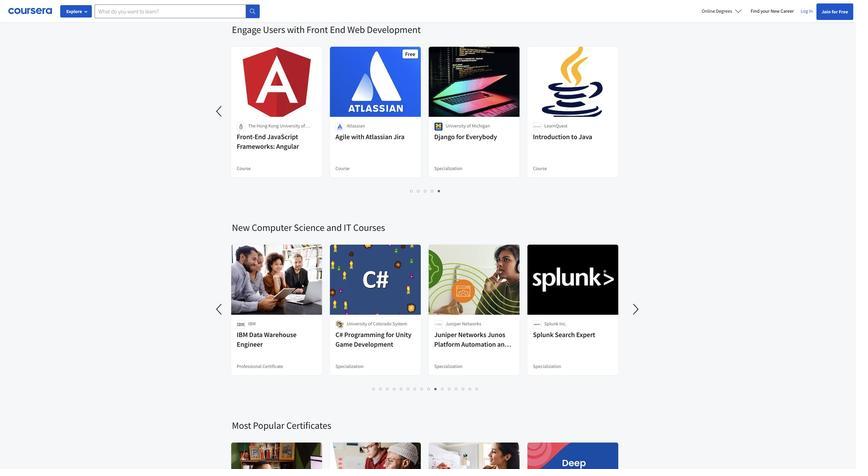 Task type: vqa. For each thing, say whether or not it's contained in the screenshot.
the top NEW
yes



Task type: locate. For each thing, give the bounding box(es) containing it.
google it support professional certificate by google, image
[[330, 443, 421, 470]]

1 horizontal spatial end
[[330, 23, 346, 36]]

1 horizontal spatial with
[[351, 133, 364, 141]]

find your new career
[[751, 8, 794, 14]]

1 vertical spatial list
[[232, 385, 619, 393]]

0 horizontal spatial free
[[405, 51, 415, 57]]

course
[[237, 166, 251, 172], [336, 166, 350, 172], [533, 166, 547, 172]]

0 vertical spatial 5 button
[[436, 187, 443, 195]]

1 vertical spatial 2 button
[[377, 385, 384, 393]]

1 horizontal spatial for
[[456, 133, 465, 141]]

0 vertical spatial and
[[265, 130, 272, 136]]

free
[[839, 9, 848, 15], [405, 51, 415, 57]]

specialization for juniper networks junos platform automation and devops
[[434, 364, 463, 370]]

new computer science and it courses carousel element
[[211, 201, 644, 399]]

university of colorado system image
[[336, 321, 344, 329]]

0 horizontal spatial with
[[287, 23, 305, 36]]

development inside engage users with front end web development carousel element
[[367, 23, 421, 36]]

4 inside engage users with front end web development carousel element
[[431, 188, 434, 194]]

0 vertical spatial 4
[[431, 188, 434, 194]]

0 horizontal spatial science
[[248, 130, 264, 136]]

0 vertical spatial juniper
[[446, 321, 461, 327]]

and left it
[[326, 222, 342, 234]]

16 button
[[474, 385, 481, 393]]

1 horizontal spatial 1
[[410, 188, 413, 194]]

splunk down splunk inc. icon at bottom
[[533, 331, 554, 339]]

9 button
[[426, 385, 432, 393]]

4 inside new computer science and it courses carousel element
[[393, 386, 396, 393]]

14
[[462, 386, 468, 393]]

0 vertical spatial 1 button
[[408, 187, 415, 195]]

0 horizontal spatial end
[[255, 133, 266, 141]]

0 vertical spatial new
[[771, 8, 780, 14]]

3 course from the left
[[533, 166, 547, 172]]

3 for 4 button for 3 button related to 1 button to the bottom
[[386, 386, 389, 393]]

0 vertical spatial free
[[839, 9, 848, 15]]

ibm down ibm icon on the left bottom
[[237, 331, 248, 339]]

8 button
[[419, 385, 426, 393]]

juniper for juniper networks
[[446, 321, 461, 327]]

0 vertical spatial 2 button
[[415, 187, 422, 195]]

with
[[287, 23, 305, 36], [351, 133, 364, 141]]

0 vertical spatial science
[[248, 130, 264, 136]]

atlassian left jira
[[366, 133, 392, 141]]

0 horizontal spatial 3
[[386, 386, 389, 393]]

1 vertical spatial for
[[456, 133, 465, 141]]

for
[[832, 9, 838, 15], [456, 133, 465, 141], [386, 331, 394, 339]]

1 vertical spatial 1
[[373, 386, 375, 393]]

2 horizontal spatial for
[[832, 9, 838, 15]]

0 vertical spatial 3
[[424, 188, 427, 194]]

0 horizontal spatial new
[[232, 222, 250, 234]]

coursera image
[[8, 6, 52, 17]]

0 vertical spatial 3 button
[[422, 187, 429, 195]]

end left web
[[330, 23, 346, 36]]

previous slide image
[[211, 301, 228, 318]]

5 inside new computer science and it courses carousel element
[[400, 386, 403, 393]]

5
[[438, 188, 441, 194], [400, 386, 403, 393]]

1 horizontal spatial of
[[368, 321, 372, 327]]

programming
[[344, 331, 385, 339]]

1 vertical spatial juniper
[[434, 331, 457, 339]]

6
[[407, 386, 410, 393]]

1 horizontal spatial 4 button
[[429, 187, 436, 195]]

for inside engage users with front end web development carousel element
[[456, 133, 465, 141]]

course down introduction
[[533, 166, 547, 172]]

end up frameworks:
[[255, 133, 266, 141]]

0 horizontal spatial 4
[[393, 386, 396, 393]]

most popular certificates carousel element
[[229, 399, 856, 470]]

1 course from the left
[[237, 166, 251, 172]]

0 vertical spatial 5
[[438, 188, 441, 194]]

university of michigan image
[[434, 123, 443, 131]]

1 vertical spatial with
[[351, 133, 364, 141]]

0 horizontal spatial of
[[301, 123, 305, 129]]

course down "agile"
[[336, 166, 350, 172]]

google data analytics professional certificate by google, image
[[231, 443, 322, 470]]

0 vertical spatial 1
[[410, 188, 413, 194]]

1 horizontal spatial ibm
[[248, 321, 256, 327]]

networks up juniper networks junos platform automation and devops
[[462, 321, 481, 327]]

new
[[771, 8, 780, 14], [232, 222, 250, 234]]

2
[[417, 188, 420, 194], [379, 386, 382, 393]]

0 horizontal spatial 5
[[400, 386, 403, 393]]

4
[[431, 188, 434, 194], [393, 386, 396, 393]]

0 horizontal spatial 2 button
[[377, 385, 384, 393]]

0 horizontal spatial ibm
[[237, 331, 248, 339]]

2 vertical spatial for
[[386, 331, 394, 339]]

0 horizontal spatial atlassian
[[347, 123, 365, 129]]

google ux design professional certificate by google, image
[[429, 443, 520, 470]]

previous slide image
[[211, 103, 228, 120]]

None search field
[[95, 4, 260, 18]]

juniper networks
[[446, 321, 481, 327]]

for down the colorado
[[386, 331, 394, 339]]

3 inside new computer science and it courses carousel element
[[386, 386, 389, 393]]

inc.
[[560, 321, 567, 327]]

university up programming
[[347, 321, 367, 327]]

new right your
[[771, 8, 780, 14]]

1 horizontal spatial and
[[326, 222, 342, 234]]

atlassian
[[347, 123, 365, 129], [366, 133, 392, 141]]

with left front
[[287, 23, 305, 36]]

free inside engage users with front end web development carousel element
[[405, 51, 415, 57]]

networks for juniper networks
[[462, 321, 481, 327]]

1
[[410, 188, 413, 194], [373, 386, 375, 393]]

0 horizontal spatial and
[[265, 130, 272, 136]]

1 horizontal spatial 3 button
[[422, 187, 429, 195]]

in
[[809, 8, 813, 14]]

platform
[[434, 340, 460, 349]]

0 horizontal spatial 1 button
[[370, 385, 377, 393]]

5 inside engage users with front end web development carousel element
[[438, 188, 441, 194]]

ibm inside "ibm data warehouse engineer"
[[237, 331, 248, 339]]

for down university of michigan
[[456, 133, 465, 141]]

0 vertical spatial networks
[[462, 321, 481, 327]]

0 vertical spatial 2
[[417, 188, 420, 194]]

1 horizontal spatial 2
[[417, 188, 420, 194]]

1 vertical spatial 4 button
[[391, 385, 398, 393]]

with right "agile"
[[351, 133, 364, 141]]

end
[[330, 23, 346, 36], [255, 133, 266, 141]]

0 horizontal spatial course
[[237, 166, 251, 172]]

science inside the hong kong university of science and technology
[[248, 130, 264, 136]]

specialization for c# programming for unity game development
[[336, 364, 364, 370]]

2 horizontal spatial university
[[446, 123, 466, 129]]

16
[[476, 386, 481, 393]]

0 vertical spatial list
[[232, 187, 619, 195]]

0 horizontal spatial 1
[[373, 386, 375, 393]]

hong
[[257, 123, 268, 129]]

0 horizontal spatial 5 button
[[398, 385, 405, 393]]

atlassian right atlassian icon
[[347, 123, 365, 129]]

course down frameworks:
[[237, 166, 251, 172]]

0 vertical spatial ibm
[[248, 321, 256, 327]]

algorithms to take your programming to the next level carousel element
[[232, 0, 624, 3]]

ibm
[[248, 321, 256, 327], [237, 331, 248, 339]]

science
[[248, 130, 264, 136], [294, 222, 325, 234]]

professional certificate
[[237, 364, 283, 370]]

0 horizontal spatial 4 button
[[391, 385, 398, 393]]

engage
[[232, 23, 261, 36]]

12 button
[[446, 385, 454, 393]]

engage users with front end web development
[[232, 23, 421, 36]]

0 vertical spatial for
[[832, 9, 838, 15]]

2 horizontal spatial course
[[533, 166, 547, 172]]

2 vertical spatial and
[[497, 340, 509, 349]]

0 horizontal spatial university
[[280, 123, 300, 129]]

for inside c# programming for unity game development
[[386, 331, 394, 339]]

1 inside new computer science and it courses carousel element
[[373, 386, 375, 393]]

1 horizontal spatial new
[[771, 8, 780, 14]]

1 for 1 button to the right
[[410, 188, 413, 194]]

1 horizontal spatial university
[[347, 321, 367, 327]]

1 horizontal spatial atlassian
[[366, 133, 392, 141]]

networks up automation
[[458, 331, 486, 339]]

explore
[[66, 8, 82, 14]]

1 vertical spatial 4
[[393, 386, 396, 393]]

1 vertical spatial ibm
[[237, 331, 248, 339]]

new left computer
[[232, 222, 250, 234]]

the hong kong university of science and technology image
[[237, 123, 245, 131]]

0 vertical spatial end
[[330, 23, 346, 36]]

3 button
[[422, 187, 429, 195], [384, 385, 391, 393]]

splunk inc.
[[544, 321, 567, 327]]

colorado
[[373, 321, 392, 327]]

1 vertical spatial 3 button
[[384, 385, 391, 393]]

1 vertical spatial 2
[[379, 386, 382, 393]]

and down kong
[[265, 130, 272, 136]]

university inside the hong kong university of science and technology
[[280, 123, 300, 129]]

1 horizontal spatial free
[[839, 9, 848, 15]]

1 horizontal spatial 5
[[438, 188, 441, 194]]

online degrees button
[[696, 3, 747, 19]]

1 vertical spatial 5 button
[[398, 385, 405, 393]]

join
[[822, 9, 831, 15]]

university up "technology"
[[280, 123, 300, 129]]

networks inside juniper networks junos platform automation and devops
[[458, 331, 486, 339]]

14 button
[[460, 385, 468, 393]]

1 horizontal spatial 5 button
[[436, 187, 443, 195]]

0 vertical spatial development
[[367, 23, 421, 36]]

career
[[781, 8, 794, 14]]

course for agile with atlassian jira
[[336, 166, 350, 172]]

1 horizontal spatial 4
[[431, 188, 434, 194]]

juniper inside juniper networks junos platform automation and devops
[[434, 331, 457, 339]]

1 vertical spatial networks
[[458, 331, 486, 339]]

of
[[301, 123, 305, 129], [467, 123, 471, 129], [368, 321, 372, 327]]

computer
[[252, 222, 292, 234]]

c# programming for unity game development
[[336, 331, 412, 349]]

3 button for 1 button to the bottom
[[384, 385, 391, 393]]

splunk inc. image
[[533, 321, 542, 329]]

most popular certificates
[[232, 420, 331, 432]]

1 horizontal spatial 3
[[424, 188, 427, 194]]

1 vertical spatial end
[[255, 133, 266, 141]]

university up the django for everybody on the top right of the page
[[446, 123, 466, 129]]

networks
[[462, 321, 481, 327], [458, 331, 486, 339]]

0 horizontal spatial 2
[[379, 386, 382, 393]]

splunk
[[544, 321, 559, 327], [533, 331, 554, 339]]

university for c# programming for unity game development
[[347, 321, 367, 327]]

juniper networks image
[[434, 321, 443, 329]]

1 vertical spatial 5
[[400, 386, 403, 393]]

0 vertical spatial 4 button
[[429, 187, 436, 195]]

5 button
[[436, 187, 443, 195], [398, 385, 405, 393]]

splunk left inc.
[[544, 321, 559, 327]]

online
[[702, 8, 715, 14]]

1 vertical spatial splunk
[[533, 331, 554, 339]]

join for free link
[[817, 3, 854, 20]]

1 vertical spatial science
[[294, 222, 325, 234]]

0 vertical spatial with
[[287, 23, 305, 36]]

3 inside engage users with front end web development carousel element
[[424, 188, 427, 194]]

juniper up platform
[[434, 331, 457, 339]]

1 vertical spatial free
[[405, 51, 415, 57]]

2 list from the top
[[232, 385, 619, 393]]

of inside new computer science and it courses carousel element
[[368, 321, 372, 327]]

new computer science and it courses
[[232, 222, 385, 234]]

2 horizontal spatial and
[[497, 340, 509, 349]]

for right 'join'
[[832, 9, 838, 15]]

0 horizontal spatial for
[[386, 331, 394, 339]]

it
[[344, 222, 351, 234]]

list
[[232, 187, 619, 195], [232, 385, 619, 393]]

0 vertical spatial splunk
[[544, 321, 559, 327]]

1 vertical spatial atlassian
[[366, 133, 392, 141]]

specialization inside engage users with front end web development carousel element
[[434, 166, 463, 172]]

engineer
[[237, 340, 263, 349]]

1 list from the top
[[232, 187, 619, 195]]

2 horizontal spatial of
[[467, 123, 471, 129]]

specialization
[[434, 166, 463, 172], [336, 364, 364, 370], [434, 364, 463, 370], [533, 364, 561, 370]]

1 vertical spatial 3
[[386, 386, 389, 393]]

12
[[448, 386, 454, 393]]

15 button
[[467, 385, 474, 393]]

juniper right juniper networks icon at the bottom right of page
[[446, 321, 461, 327]]

university
[[280, 123, 300, 129], [446, 123, 466, 129], [347, 321, 367, 327]]

0 horizontal spatial 3 button
[[384, 385, 391, 393]]

introduction to java
[[533, 133, 592, 141]]

1 horizontal spatial course
[[336, 166, 350, 172]]

degrees
[[716, 8, 732, 14]]

2 button inside engage users with front end web development carousel element
[[415, 187, 422, 195]]

1 vertical spatial development
[[354, 340, 393, 349]]

11
[[441, 386, 447, 393]]

junos
[[488, 331, 505, 339]]

2 course from the left
[[336, 166, 350, 172]]

and down junos
[[497, 340, 509, 349]]

data
[[249, 331, 263, 339]]

7 button
[[412, 385, 419, 393]]

ibm right ibm icon on the left bottom
[[248, 321, 256, 327]]

1 horizontal spatial 2 button
[[415, 187, 422, 195]]

juniper
[[446, 321, 461, 327], [434, 331, 457, 339]]

ibm for ibm data warehouse engineer
[[237, 331, 248, 339]]

1 for 1 button to the bottom
[[373, 386, 375, 393]]

university inside new computer science and it courses carousel element
[[347, 321, 367, 327]]

1 inside engage users with front end web development carousel element
[[410, 188, 413, 194]]

5 button for 4 button for 3 button related to 1 button to the bottom
[[398, 385, 405, 393]]



Task type: describe. For each thing, give the bounding box(es) containing it.
university of michigan
[[446, 123, 490, 129]]

expert
[[576, 331, 595, 339]]

professional
[[237, 364, 262, 370]]

javascript
[[267, 133, 298, 141]]

engage users with front end web development carousel element
[[0, 3, 624, 201]]

and inside juniper networks junos platform automation and devops
[[497, 340, 509, 349]]

log in
[[801, 8, 813, 14]]

the
[[248, 123, 256, 129]]

4 button for 1 button to the right 3 button
[[429, 187, 436, 195]]

find your new career link
[[747, 7, 798, 15]]

1 vertical spatial 1 button
[[370, 385, 377, 393]]

5 for 4 button corresponding to 1 button to the right 3 button
[[438, 188, 441, 194]]

c#
[[336, 331, 343, 339]]

2 inside new computer science and it courses carousel element
[[379, 386, 382, 393]]

What do you want to learn? text field
[[95, 4, 246, 18]]

splunk for splunk inc.
[[544, 321, 559, 327]]

splunk for splunk search expert
[[533, 331, 554, 339]]

7
[[414, 386, 417, 393]]

warehouse
[[264, 331, 297, 339]]

online degrees
[[702, 8, 732, 14]]

certificates
[[286, 420, 331, 432]]

2 inside engage users with front end web development carousel element
[[417, 188, 420, 194]]

system
[[393, 321, 407, 327]]

13
[[455, 386, 461, 393]]

6 button
[[405, 385, 412, 393]]

angular
[[276, 142, 299, 151]]

everybody
[[466, 133, 497, 141]]

technology
[[273, 130, 297, 136]]

learnquest
[[544, 123, 568, 129]]

and inside the hong kong university of science and technology
[[265, 130, 272, 136]]

certificate
[[263, 364, 283, 370]]

frameworks:
[[237, 142, 275, 151]]

networks for juniper networks junos platform automation and devops
[[458, 331, 486, 339]]

specialization for splunk search expert
[[533, 364, 561, 370]]

2 button for 1 button to the right 3 button
[[415, 187, 422, 195]]

10 button
[[432, 385, 440, 393]]

juniper networks junos platform automation and devops
[[434, 331, 509, 359]]

13 button
[[453, 385, 461, 393]]

of inside the hong kong university of science and technology
[[301, 123, 305, 129]]

4 button for 3 button related to 1 button to the bottom
[[391, 385, 398, 393]]

ibm image
[[237, 321, 245, 329]]

to
[[571, 133, 577, 141]]

10
[[435, 386, 440, 393]]

web
[[347, 23, 365, 36]]

deep learning specialization by deeplearning.ai, image
[[528, 443, 619, 470]]

log
[[801, 8, 808, 14]]

list inside engage users with front end web development carousel element
[[232, 187, 619, 195]]

0 vertical spatial atlassian
[[347, 123, 365, 129]]

users
[[263, 23, 285, 36]]

1 horizontal spatial 1 button
[[408, 187, 415, 195]]

front-end javascript frameworks: angular
[[237, 133, 299, 151]]

find
[[751, 8, 760, 14]]

11 button
[[439, 385, 447, 393]]

agile with atlassian jira
[[336, 133, 405, 141]]

next slide image
[[628, 301, 644, 318]]

5 for 4 button for 3 button related to 1 button to the bottom
[[400, 386, 403, 393]]

development inside c# programming for unity game development
[[354, 340, 393, 349]]

django
[[434, 133, 455, 141]]

15
[[469, 386, 474, 393]]

search
[[555, 331, 575, 339]]

course for front-end javascript frameworks: angular
[[237, 166, 251, 172]]

for for join
[[832, 9, 838, 15]]

of for django for everybody
[[467, 123, 471, 129]]

devops
[[434, 350, 457, 359]]

jira
[[394, 133, 405, 141]]

ibm data warehouse engineer
[[237, 331, 297, 349]]

5 button for 4 button corresponding to 1 button to the right 3 button
[[436, 187, 443, 195]]

university of colorado system
[[347, 321, 407, 327]]

ibm for ibm
[[248, 321, 256, 327]]

courses
[[353, 222, 385, 234]]

2 button for 3 button related to 1 button to the bottom
[[377, 385, 384, 393]]

most
[[232, 420, 251, 432]]

game
[[336, 340, 353, 349]]

specialization for django for everybody
[[434, 166, 463, 172]]

course for introduction to java
[[533, 166, 547, 172]]

10 11 12 13 14 15 16
[[435, 386, 481, 393]]

your
[[761, 8, 770, 14]]

1 vertical spatial and
[[326, 222, 342, 234]]

front-
[[237, 133, 255, 141]]

introduction
[[533, 133, 570, 141]]

automation
[[461, 340, 496, 349]]

list inside new computer science and it courses carousel element
[[232, 385, 619, 393]]

kong
[[268, 123, 279, 129]]

the hong kong university of science and technology
[[248, 123, 305, 136]]

splunk search expert
[[533, 331, 595, 339]]

3 button for 1 button to the right
[[422, 187, 429, 195]]

1 horizontal spatial science
[[294, 222, 325, 234]]

atlassian image
[[336, 123, 344, 131]]

java
[[579, 133, 592, 141]]

log in link
[[798, 7, 817, 15]]

3 for 4 button corresponding to 1 button to the right 3 button
[[424, 188, 427, 194]]

university for django for everybody
[[446, 123, 466, 129]]

of for c# programming for unity game development
[[368, 321, 372, 327]]

michigan
[[472, 123, 490, 129]]

explore button
[[60, 5, 92, 18]]

front
[[307, 23, 328, 36]]

learnquest image
[[533, 123, 542, 131]]

join for free
[[822, 9, 848, 15]]

for for django
[[456, 133, 465, 141]]

4 for 4 button corresponding to 1 button to the right 3 button
[[431, 188, 434, 194]]

4 for 4 button for 3 button related to 1 button to the bottom
[[393, 386, 396, 393]]

popular
[[253, 420, 285, 432]]

juniper for juniper networks junos platform automation and devops
[[434, 331, 457, 339]]

unity
[[396, 331, 412, 339]]

agile
[[336, 133, 350, 141]]

8
[[421, 386, 423, 393]]

end inside front-end javascript frameworks: angular
[[255, 133, 266, 141]]

1 vertical spatial new
[[232, 222, 250, 234]]

9
[[428, 386, 430, 393]]



